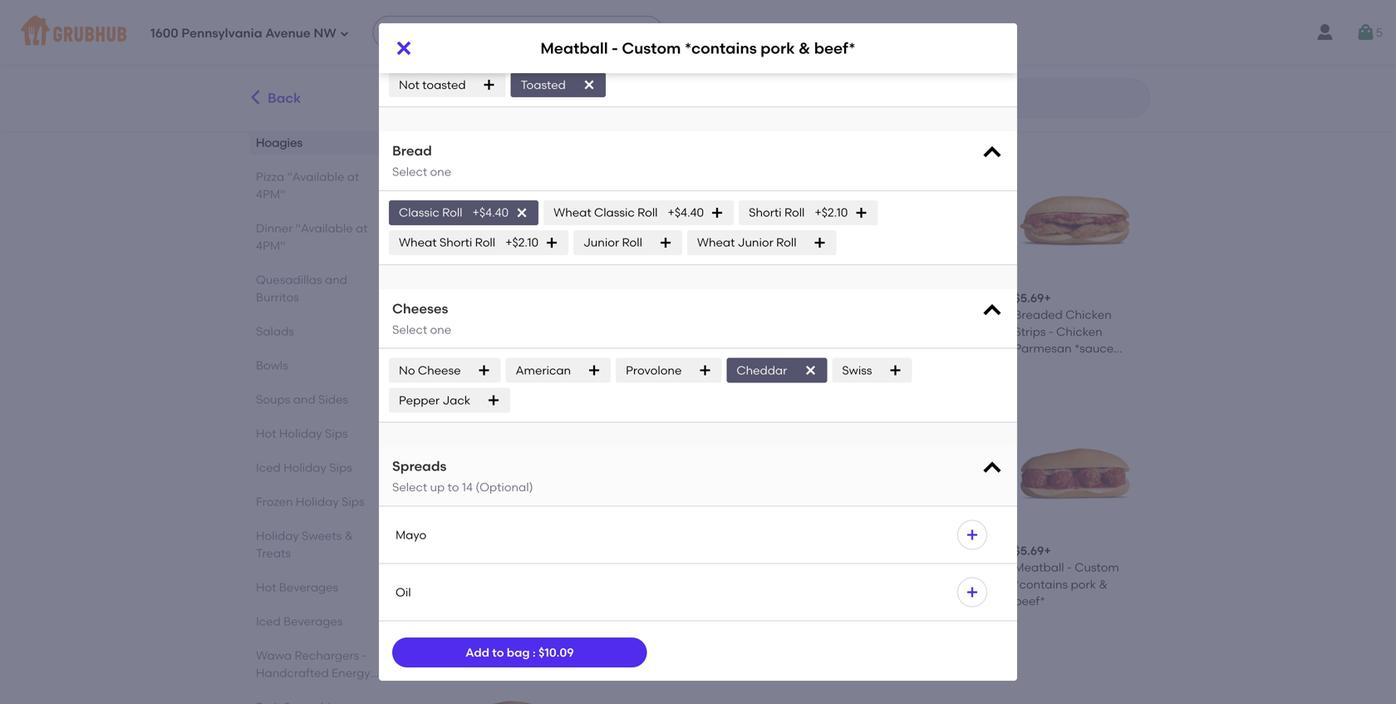 Task type: vqa. For each thing, say whether or not it's contained in the screenshot.
- inside the cheesesteak - marinara
yes



Task type: locate. For each thing, give the bounding box(es) containing it.
to inside spreads select up to 14 (optional)
[[448, 480, 459, 494]]

$5.69 inside '$5.69 chicken cheesesteak - buffalo'
[[1015, 38, 1045, 52]]

breaded up parmesan
[[1015, 308, 1063, 322]]

1 vertical spatial marinara
[[872, 577, 924, 591]]

breaded up southern
[[444, 560, 493, 575]]

- inside wawa rechargers - handcrafted energy drinks (contains caffeine)
[[362, 649, 367, 663]]

chicken cheesesteak - buffalo image
[[1015, 0, 1137, 27]]

roll up the chicken cheesesteak - chipotle
[[475, 235, 496, 250]]

roll down shorti roll
[[777, 235, 797, 250]]

1 vertical spatial hoagies
[[256, 136, 303, 150]]

frozen
[[256, 495, 293, 509]]

beef* inside $5.69 + breaded chicken strips - chicken parmesan *sauce contains pork & beef*
[[1106, 358, 1137, 372]]

1 vertical spatial sips
[[329, 461, 352, 475]]

sandwiches
[[444, 72, 512, 86]]

iced holiday sips tab
[[256, 459, 385, 476]]

2 horizontal spatial wheat
[[697, 235, 735, 250]]

sips up frozen holiday sips tab
[[329, 461, 352, 475]]

+ inside $5.69 + meatball - custom *contains pork & beef*
[[1045, 544, 1052, 558]]

energy
[[332, 666, 370, 680]]

cheddar
[[737, 363, 788, 377]]

1 horizontal spatial marinara
[[872, 577, 924, 591]]

0 vertical spatial beef*
[[815, 39, 856, 57]]

0 horizontal spatial wheat
[[399, 235, 437, 250]]

cheesesteak inside $5.69 + chicken cheesesteak - custom
[[636, 55, 709, 69]]

1 horizontal spatial beef*
[[1015, 594, 1046, 608]]

hoagies up sandwiches at the left top
[[474, 55, 520, 69]]

*contains inside $5.69 + meatball - custom *contains pork & beef*
[[1015, 577, 1069, 591]]

honey inside breaded chicken strips - southern honey hot
[[444, 594, 480, 608]]

not
[[399, 78, 420, 92]]

turkey
[[444, 105, 480, 120]]

1 select from the top
[[392, 37, 427, 51]]

svg image inside 5 button
[[1357, 22, 1377, 42]]

2 junior from the left
[[738, 235, 774, 250]]

2 one from the top
[[430, 165, 452, 179]]

svg image
[[583, 78, 596, 91], [516, 206, 529, 219], [478, 364, 491, 377], [588, 364, 601, 377], [699, 364, 712, 377], [804, 364, 818, 377], [889, 364, 902, 377], [981, 457, 1004, 480]]

0 vertical spatial meatball
[[541, 39, 608, 57]]

$5.69 inside $5.69 + meatball - custom *contains pork & beef*
[[1015, 544, 1045, 558]]

classic
[[399, 206, 440, 220], [594, 206, 635, 220]]

cheesesteak inside button
[[729, 560, 803, 575]]

+$4.40 up the wheat shorti roll
[[473, 206, 509, 220]]

0 horizontal spatial and
[[293, 392, 316, 407]]

iced up frozen at the left of the page
[[256, 461, 281, 475]]

select
[[392, 37, 427, 51], [392, 165, 427, 179], [392, 322, 427, 337], [392, 480, 427, 494]]

2 select from the top
[[392, 165, 427, 179]]

toasted?
[[392, 15, 452, 31]]

beverages down 'hot beverages' tab
[[284, 614, 343, 629]]

cold hoagies and sandwiches - veggie honey smoked turkey image
[[444, 0, 567, 27]]

shorti
[[749, 206, 782, 220], [440, 235, 473, 250]]

and inside cold hoagies and sandwiches - veggie honey smoked turkey
[[523, 55, 546, 69]]

meatball - custom *contains pork & beef* image
[[1015, 410, 1137, 533]]

svg image for american
[[588, 364, 601, 377]]

oil button
[[379, 564, 1018, 621]]

0 vertical spatial 4pm"
[[256, 187, 285, 201]]

one down the bread at left top
[[430, 165, 452, 179]]

1 horizontal spatial +$2.10
[[815, 206, 848, 220]]

iced up wawa
[[256, 614, 281, 629]]

1 vertical spatial to
[[492, 645, 504, 660]]

swiss
[[842, 363, 873, 377]]

- inside '$5.69 chicken cheesesteak - buffalo'
[[1015, 72, 1020, 86]]

toasted
[[422, 78, 466, 92]]

to left bag
[[492, 645, 504, 660]]

sips up sweets
[[342, 495, 365, 509]]

breaded
[[1015, 308, 1063, 322], [444, 560, 493, 575]]

+$4.40 up wheat junior roll
[[668, 206, 704, 220]]

chicken cheesesteak - custom image
[[587, 0, 709, 27]]

holiday up the treats
[[256, 529, 299, 543]]

0 horizontal spatial bbq
[[813, 560, 838, 575]]

2 vertical spatial one
[[430, 322, 452, 337]]

sips for frozen holiday sips
[[342, 495, 365, 509]]

meatball inside $5.69 + meatball - custom *contains pork & beef*
[[1015, 560, 1065, 575]]

hot down southern
[[483, 594, 503, 608]]

to
[[448, 480, 459, 494], [492, 645, 504, 660]]

2 vertical spatial pork
[[1071, 577, 1097, 591]]

- inside cold hoagies and sandwiches - veggie honey smoked turkey
[[515, 72, 520, 86]]

and for quesadillas and burritos
[[325, 273, 347, 287]]

+ inside $5.69 + chicken cheesesteak - marinara
[[759, 38, 766, 52]]

1 vertical spatial pork
[[1066, 358, 1092, 372]]

cheesesteak inside $5.69 + chicken cheesesteak - marinara
[[778, 55, 852, 69]]

mayo button
[[379, 507, 1018, 563]]

1 vertical spatial bbq
[[813, 560, 838, 575]]

cheesesteak
[[636, 55, 709, 69], [778, 55, 852, 69], [921, 55, 994, 69], [1064, 55, 1137, 69], [493, 308, 566, 322], [587, 560, 660, 575], [729, 560, 803, 575], [872, 560, 945, 575]]

$5.69 inside $5.69 + chicken cheesesteak - marinara
[[729, 38, 759, 52]]

select inside "toasted? select one"
[[392, 37, 427, 51]]

strips up parmesan
[[1015, 325, 1046, 339]]

0 vertical spatial iced
[[256, 461, 281, 475]]

parmesan
[[1015, 341, 1072, 356]]

handcrafted
[[256, 666, 329, 680]]

2 4pm" from the top
[[256, 239, 285, 253]]

0 horizontal spatial hoagies
[[256, 136, 303, 150]]

quesadillas and burritos tab
[[256, 271, 385, 306]]

classic up the wheat shorti roll
[[399, 206, 440, 220]]

1 horizontal spatial +$4.40
[[668, 206, 704, 220]]

one up cold
[[430, 37, 452, 51]]

roll up wheat junior roll
[[785, 206, 805, 220]]

1 horizontal spatial shorti
[[749, 206, 782, 220]]

select for spreads
[[392, 480, 427, 494]]

1 vertical spatial 4pm"
[[256, 239, 285, 253]]

+$4.40 for classic roll
[[473, 206, 509, 220]]

strips
[[1015, 325, 1046, 339], [444, 577, 476, 591]]

1 +$4.40 from the left
[[473, 206, 509, 220]]

1 horizontal spatial meatball
[[1015, 560, 1065, 575]]

dinner "available at 4pm" tab
[[256, 219, 385, 254]]

marinara inside cheesesteak - marinara
[[872, 577, 924, 591]]

meatball
[[541, 39, 608, 57], [1015, 560, 1065, 575]]

svg image for swiss
[[889, 364, 902, 377]]

+$2.10 right shorti roll
[[815, 206, 848, 220]]

-
[[612, 39, 618, 57], [515, 72, 520, 86], [587, 72, 592, 86], [729, 72, 734, 86], [872, 72, 877, 86], [1015, 72, 1020, 86], [444, 325, 449, 339], [1049, 325, 1054, 339], [663, 560, 668, 575], [806, 560, 811, 575], [948, 560, 953, 575], [1067, 560, 1072, 575], [478, 577, 483, 591], [362, 649, 367, 663]]

4 select from the top
[[392, 480, 427, 494]]

select inside spreads select up to 14 (optional)
[[392, 480, 427, 494]]

quesadillas and burritos
[[256, 273, 347, 304]]

0 vertical spatial at
[[347, 170, 359, 184]]

0 horizontal spatial junior
[[584, 235, 620, 250]]

iced beverages tab
[[256, 613, 385, 630]]

sips for iced holiday sips
[[329, 461, 352, 475]]

$5.69 inside $5.69 + breaded chicken strips - chicken parmesan *sauce contains pork & beef*
[[1015, 291, 1045, 305]]

1 classic from the left
[[399, 206, 440, 220]]

1 horizontal spatial breaded
[[1015, 308, 1063, 322]]

1 vertical spatial *contains
[[1015, 577, 1069, 591]]

1 vertical spatial iced
[[256, 614, 281, 629]]

svg image for cheddar
[[804, 364, 818, 377]]

1 vertical spatial strips
[[444, 577, 476, 591]]

"available
[[287, 170, 345, 184], [296, 221, 353, 235]]

shorti roll
[[749, 206, 805, 220]]

0 vertical spatial *contains
[[685, 39, 757, 57]]

and down dinner "available at 4pm" tab on the top of page
[[325, 273, 347, 287]]

$5.69
[[587, 38, 616, 52], [729, 38, 759, 52], [1015, 38, 1045, 52], [1015, 291, 1045, 305], [1015, 544, 1045, 558]]

hot holiday sips tab
[[256, 425, 385, 442]]

0 horizontal spatial classic
[[399, 206, 440, 220]]

1 vertical spatial honey
[[444, 594, 480, 608]]

sips down sides
[[325, 427, 348, 441]]

1 vertical spatial +$2.10
[[506, 235, 539, 250]]

0 vertical spatial sips
[[325, 427, 348, 441]]

1 vertical spatial meatball
[[1015, 560, 1065, 575]]

0 vertical spatial marinara
[[737, 72, 789, 86]]

svg image inside mayo button
[[966, 528, 979, 542]]

select down toasted? at left
[[392, 37, 427, 51]]

holiday down soups and sides
[[279, 427, 322, 441]]

custom inside cheesesteak - custom
[[587, 577, 631, 591]]

chicken cheesesteak - marinara image
[[729, 0, 852, 27]]

0 horizontal spatial shorti
[[440, 235, 473, 250]]

0 vertical spatial "available
[[287, 170, 345, 184]]

pizza
[[256, 170, 284, 184]]

mayo
[[396, 528, 427, 542]]

4pm" down dinner
[[256, 239, 285, 253]]

1 horizontal spatial bbq
[[880, 72, 905, 86]]

beverages
[[279, 580, 339, 594], [284, 614, 343, 629]]

jack
[[443, 393, 471, 407]]

0 horizontal spatial to
[[448, 480, 459, 494]]

1 vertical spatial "available
[[296, 221, 353, 235]]

+ inside $5.69 + breaded chicken strips - chicken parmesan *sauce contains pork & beef*
[[1045, 291, 1052, 305]]

2 horizontal spatial beef*
[[1106, 358, 1137, 372]]

hot down the treats
[[256, 580, 276, 594]]

0 horizontal spatial breaded
[[444, 560, 493, 575]]

holiday down the hot holiday sips
[[284, 461, 327, 475]]

pepper
[[399, 393, 440, 407]]

beverages for iced beverages
[[284, 614, 343, 629]]

caffeine)
[[256, 701, 309, 704]]

chicken inside $5.69 + chicken cheesesteak - custom
[[587, 55, 633, 69]]

+$4.40
[[473, 206, 509, 220], [668, 206, 704, 220]]

- inside breaded chicken strips - southern honey hot
[[478, 577, 483, 591]]

1 iced from the top
[[256, 461, 281, 475]]

shorti up wheat junior roll
[[749, 206, 782, 220]]

1 vertical spatial and
[[325, 273, 347, 287]]

0 vertical spatial honey
[[444, 89, 480, 103]]

"available inside dinner "available at 4pm"
[[296, 221, 353, 235]]

0 vertical spatial to
[[448, 480, 459, 494]]

breaded inside breaded chicken strips - southern honey hot
[[444, 560, 493, 575]]

hoagies
[[474, 55, 520, 69], [256, 136, 303, 150]]

1 horizontal spatial to
[[492, 645, 504, 660]]

2 +$4.40 from the left
[[668, 206, 704, 220]]

$5.69 for $5.69 + breaded chicken strips - chicken parmesan *sauce contains pork & beef*
[[1015, 291, 1045, 305]]

hot hoagies - pepperoni marinara *sauce contains pork & beef* image
[[587, 663, 709, 704]]

add
[[466, 645, 490, 660]]

back
[[268, 90, 301, 106]]

0 vertical spatial beverages
[[279, 580, 339, 594]]

hot for hot beverages
[[256, 580, 276, 594]]

beverages for hot beverages
[[279, 580, 339, 594]]

burritos
[[256, 290, 299, 304]]

+ inside $5.69 + chicken cheesesteak - custom
[[616, 38, 623, 52]]

dinner "available at 4pm"
[[256, 221, 368, 253]]

+ for *contains
[[1045, 544, 1052, 558]]

hot holiday sips
[[256, 427, 348, 441]]

breaded inside $5.69 + breaded chicken strips - chicken parmesan *sauce contains pork & beef*
[[1015, 308, 1063, 322]]

select inside bread select one
[[392, 165, 427, 179]]

0 vertical spatial strips
[[1015, 325, 1046, 339]]

4pm" down pizza
[[256, 187, 285, 201]]

one down cheeses
[[430, 322, 452, 337]]

1 one from the top
[[430, 37, 452, 51]]

hot down the soups
[[256, 427, 276, 441]]

$5.69 inside $5.69 + chicken cheesesteak - custom
[[587, 38, 616, 52]]

shorti down classic roll
[[440, 235, 473, 250]]

1 4pm" from the top
[[256, 187, 285, 201]]

cheesesteak inside cheesesteak - custom
[[587, 560, 660, 575]]

cheesesteak - marinara image
[[872, 410, 995, 533]]

0 vertical spatial and
[[523, 55, 546, 69]]

- inside $5.69 + breaded chicken strips - chicken parmesan *sauce contains pork & beef*
[[1049, 325, 1054, 339]]

hoagies up pizza
[[256, 136, 303, 150]]

bbq inside chicken cheesesteak - bbq
[[880, 72, 905, 86]]

sips
[[325, 427, 348, 441], [329, 461, 352, 475], [342, 495, 365, 509]]

toasted
[[521, 78, 566, 92]]

wheat for wheat shorti roll
[[399, 235, 437, 250]]

0 horizontal spatial meatball
[[541, 39, 608, 57]]

select down cheeses
[[392, 322, 427, 337]]

1 horizontal spatial and
[[325, 273, 347, 287]]

junior
[[584, 235, 620, 250], [738, 235, 774, 250]]

honey up add
[[444, 594, 480, 608]]

one for bread
[[430, 165, 452, 179]]

hot
[[256, 427, 276, 441], [256, 580, 276, 594], [483, 594, 503, 608]]

3 select from the top
[[392, 322, 427, 337]]

no cheese
[[399, 363, 461, 377]]

0 vertical spatial +$2.10
[[815, 206, 848, 220]]

4pm" for dinner "available at 4pm"
[[256, 239, 285, 253]]

iced for iced beverages
[[256, 614, 281, 629]]

select down the bread at left top
[[392, 165, 427, 179]]

$5.69 for $5.69 chicken cheesesteak - buffalo
[[1015, 38, 1045, 52]]

hot hoagies - meatball parmesan *contains pork & beef* image
[[444, 663, 567, 704]]

+$2.10
[[815, 206, 848, 220], [506, 235, 539, 250]]

holiday
[[279, 427, 322, 441], [284, 461, 327, 475], [296, 495, 339, 509], [256, 529, 299, 543]]

0 horizontal spatial strips
[[444, 577, 476, 591]]

1 honey from the top
[[444, 89, 480, 103]]

add to bag : $10.09
[[466, 645, 574, 660]]

at down pizza "available at 4pm" tab at the left of page
[[356, 221, 368, 235]]

select down "spreads"
[[392, 480, 427, 494]]

2 horizontal spatial and
[[523, 55, 546, 69]]

0 vertical spatial one
[[430, 37, 452, 51]]

beverages up iced beverages
[[279, 580, 339, 594]]

1 horizontal spatial strips
[[1015, 325, 1046, 339]]

1 vertical spatial beef*
[[1106, 358, 1137, 372]]

at inside dinner "available at 4pm"
[[356, 221, 368, 235]]

pizza "available at 4pm"
[[256, 170, 359, 201]]

main navigation navigation
[[0, 0, 1397, 65]]

tab
[[256, 698, 385, 704]]

4pm" inside pizza "available at 4pm"
[[256, 187, 285, 201]]

"available for dinner
[[296, 221, 353, 235]]

strips left southern
[[444, 577, 476, 591]]

1 horizontal spatial classic
[[594, 206, 635, 220]]

and inside quesadillas and burritos
[[325, 273, 347, 287]]

and left sides
[[293, 392, 316, 407]]

1600
[[150, 26, 179, 41]]

0 vertical spatial bbq
[[880, 72, 905, 86]]

cheesesteak - marinara
[[872, 560, 953, 591]]

1 vertical spatial at
[[356, 221, 368, 235]]

+ for -
[[1045, 291, 1052, 305]]

1 horizontal spatial *contains
[[1015, 577, 1069, 591]]

one inside bread select one
[[430, 165, 452, 179]]

cheesesteak - custom button
[[580, 404, 716, 616]]

"available inside pizza "available at 4pm"
[[287, 170, 345, 184]]

4pm" inside dinner "available at 4pm"
[[256, 239, 285, 253]]

0 horizontal spatial +$2.10
[[506, 235, 539, 250]]

chicken inside chicken cheesesteak - bbq
[[872, 55, 918, 69]]

spreads
[[392, 458, 447, 474]]

classic up junior roll
[[594, 206, 635, 220]]

1 vertical spatial one
[[430, 165, 452, 179]]

one inside "toasted? select one"
[[430, 37, 452, 51]]

iced
[[256, 461, 281, 475], [256, 614, 281, 629]]

roll
[[442, 206, 463, 220], [638, 206, 658, 220], [785, 206, 805, 220], [475, 235, 496, 250], [622, 235, 643, 250], [777, 235, 797, 250]]

one inside cheeses select one
[[430, 322, 452, 337]]

junior down shorti roll
[[738, 235, 774, 250]]

and
[[523, 55, 546, 69], [325, 273, 347, 287], [293, 392, 316, 407]]

+$2.10 right the wheat shorti roll
[[506, 235, 539, 250]]

and up veggie
[[523, 55, 546, 69]]

pizza "available at 4pm" tab
[[256, 168, 385, 203]]

1 horizontal spatial hoagies
[[474, 55, 520, 69]]

cheesesteak inside the chicken cheesesteak - chipotle
[[493, 308, 566, 322]]

*contains
[[685, 39, 757, 57], [1015, 577, 1069, 591]]

pork inside $5.69 + meatball - custom *contains pork & beef*
[[1071, 577, 1097, 591]]

magnifying glass icon image
[[870, 88, 890, 108]]

marinara
[[737, 72, 789, 86], [872, 577, 924, 591]]

cheesesteak - bbq image
[[729, 410, 852, 533]]

2 vertical spatial beef*
[[1015, 594, 1046, 608]]

0 horizontal spatial marinara
[[737, 72, 789, 86]]

select inside cheeses select one
[[392, 322, 427, 337]]

"available down hoagies tab
[[287, 170, 345, 184]]

1 horizontal spatial junior
[[738, 235, 774, 250]]

0 vertical spatial breaded
[[1015, 308, 1063, 322]]

1 vertical spatial beverages
[[284, 614, 343, 629]]

svg image
[[1357, 22, 1377, 42], [340, 29, 350, 39], [394, 38, 414, 58], [483, 78, 496, 91], [981, 141, 1004, 165], [711, 206, 724, 219], [855, 206, 868, 219], [546, 236, 559, 249], [659, 236, 673, 249], [814, 236, 827, 249], [981, 299, 1004, 322], [487, 394, 501, 407], [966, 528, 979, 542], [966, 586, 979, 599]]

pork
[[761, 39, 795, 57], [1066, 358, 1092, 372], [1071, 577, 1097, 591]]

2 iced from the top
[[256, 614, 281, 629]]

1 horizontal spatial wheat
[[554, 206, 592, 220]]

meatball - custom *contains pork & beef*
[[541, 39, 856, 57]]

holiday down iced holiday sips tab
[[296, 495, 339, 509]]

$10.09
[[539, 645, 574, 660]]

salads
[[256, 324, 294, 338]]

honey up "turkey"
[[444, 89, 480, 103]]

"available down pizza "available at 4pm" tab at the left of page
[[296, 221, 353, 235]]

0 vertical spatial hoagies
[[474, 55, 520, 69]]

2 honey from the top
[[444, 594, 480, 608]]

+
[[616, 38, 623, 52], [759, 38, 766, 52], [1045, 291, 1052, 305], [1045, 544, 1052, 558]]

at inside pizza "available at 4pm"
[[347, 170, 359, 184]]

to left 14 in the bottom left of the page
[[448, 480, 459, 494]]

at down hoagies tab
[[347, 170, 359, 184]]

chicken cheesesteak - chipotle
[[444, 308, 566, 339]]

2 vertical spatial sips
[[342, 495, 365, 509]]

1 vertical spatial breaded
[[444, 560, 493, 575]]

2 vertical spatial and
[[293, 392, 316, 407]]

3 one from the top
[[430, 322, 452, 337]]

junior down wheat classic roll
[[584, 235, 620, 250]]

0 horizontal spatial +$4.40
[[473, 206, 509, 220]]



Task type: describe. For each thing, give the bounding box(es) containing it.
+ for custom
[[616, 38, 623, 52]]

chipotle
[[452, 325, 500, 339]]

wawa rechargers - handcrafted energy drinks (contains caffeine) tab
[[256, 647, 385, 704]]

spreads select up to 14 (optional)
[[392, 458, 533, 494]]

holiday for hot
[[279, 427, 322, 441]]

soups and sides
[[256, 392, 348, 407]]

0 vertical spatial pork
[[761, 39, 795, 57]]

no
[[399, 363, 415, 377]]

1600 pennsylvania avenue nw
[[150, 26, 336, 41]]

strips inside $5.69 + breaded chicken strips - chicken parmesan *sauce contains pork & beef*
[[1015, 325, 1046, 339]]

bowls
[[256, 358, 288, 372]]

chicken inside '$5.69 chicken cheesesteak - buffalo'
[[1015, 55, 1061, 69]]

back button
[[246, 78, 302, 118]]

1 vertical spatial shorti
[[440, 235, 473, 250]]

chicken cheesesteak - bbq
[[872, 55, 994, 86]]

treats
[[256, 546, 291, 560]]

chicken inside the chicken cheesesteak - chipotle
[[444, 308, 490, 322]]

& inside holiday sweets & treats
[[345, 529, 353, 543]]

breaded chicken strips - chicken parmesan *sauce contains pork & beef* image
[[1015, 157, 1137, 280]]

bag
[[507, 645, 530, 660]]

soups and sides tab
[[256, 391, 385, 408]]

0 horizontal spatial beef*
[[815, 39, 856, 57]]

& inside $5.69 + breaded chicken strips - chicken parmesan *sauce contains pork & beef*
[[1094, 358, 1103, 372]]

$5.69 for $5.69 + meatball - custom *contains pork & beef*
[[1015, 544, 1045, 558]]

+$4.40 for wheat classic roll
[[668, 206, 704, 220]]

cheesesteak inside chicken cheesesteak - bbq
[[921, 55, 994, 69]]

hot beverages tab
[[256, 579, 385, 596]]

holiday for iced
[[284, 461, 327, 475]]

select for cheeses
[[392, 322, 427, 337]]

pennsylvania
[[182, 26, 262, 41]]

roll up the wheat shorti roll
[[442, 206, 463, 220]]

frozen holiday sips tab
[[256, 493, 385, 510]]

one for toasted?
[[430, 37, 452, 51]]

cheesesteak inside cheesesteak - marinara
[[872, 560, 945, 575]]

iced holiday sips
[[256, 461, 352, 475]]

$5.69 for $5.69 + chicken cheesesteak - marinara
[[729, 38, 759, 52]]

hoagies tab
[[256, 134, 385, 151]]

rechargers
[[295, 649, 359, 663]]

holiday sweets & treats tab
[[256, 527, 385, 562]]

4pm" for pizza "available at 4pm"
[[256, 187, 285, 201]]

toasted? select one
[[392, 15, 452, 51]]

quesadillas
[[256, 273, 322, 287]]

hoagies inside tab
[[256, 136, 303, 150]]

caret left icon image
[[247, 89, 264, 106]]

hot inside breaded chicken strips - southern honey hot
[[483, 594, 503, 608]]

strips inside breaded chicken strips - southern honey hot
[[444, 577, 476, 591]]

- inside cheesesteak - custom
[[663, 560, 668, 575]]

junior roll
[[584, 235, 643, 250]]

cheesesteak - custom
[[587, 560, 668, 591]]

sides
[[318, 392, 348, 407]]

provolone
[[626, 363, 682, 377]]

chicken cheesesteak - bbq image
[[872, 0, 995, 27]]

wheat classic roll
[[554, 206, 658, 220]]

"available for pizza
[[287, 170, 345, 184]]

$5.69 + chicken cheesesteak - marinara
[[729, 38, 852, 86]]

at for pizza "available at 4pm"
[[347, 170, 359, 184]]

custom inside $5.69 + chicken cheesesteak - custom
[[594, 72, 639, 86]]

holiday inside holiday sweets & treats
[[256, 529, 299, 543]]

- inside cheesesteak - bbq button
[[806, 560, 811, 575]]

14
[[462, 480, 473, 494]]

+$2.10 for shorti roll
[[815, 206, 848, 220]]

- inside the chicken cheesesteak - chipotle
[[444, 325, 449, 339]]

breaded chicken strips - southern honey hot
[[444, 560, 542, 608]]

salads tab
[[256, 323, 385, 340]]

pepper jack
[[399, 393, 471, 407]]

marinara inside $5.69 + chicken cheesesteak - marinara
[[737, 72, 789, 86]]

cheesesteak - bbq button
[[723, 404, 859, 616]]

wheat shorti roll
[[399, 235, 496, 250]]

svg image for toasted
[[583, 78, 596, 91]]

cheesesteak - custom image
[[587, 410, 709, 533]]

cold hoagies and sandwiches - veggie honey smoked turkey button
[[437, 0, 573, 120]]

breaded chicken strips - southern honey hot image
[[444, 410, 567, 533]]

not toasted
[[399, 78, 466, 92]]

cheese
[[418, 363, 461, 377]]

wawa
[[256, 649, 292, 663]]

one for cheeses
[[430, 322, 452, 337]]

bread select one
[[392, 143, 452, 179]]

double meat cold hoagies and sandwiches - turkey & ham image
[[729, 663, 852, 704]]

hot beverages
[[256, 580, 339, 594]]

chicken cheesesteak - chipotle button
[[437, 151, 573, 364]]

classic roll
[[399, 206, 463, 220]]

5
[[1377, 25, 1383, 39]]

0 vertical spatial shorti
[[749, 206, 782, 220]]

5 button
[[1357, 17, 1383, 47]]

$5.69 + breaded chicken strips - chicken parmesan *sauce contains pork & beef*
[[1015, 291, 1137, 372]]

at for dinner "available at 4pm"
[[356, 221, 368, 235]]

chicken cheesesteak - bbq button
[[865, 0, 1001, 111]]

frozen holiday sips
[[256, 495, 365, 509]]

custom inside $5.69 + meatball - custom *contains pork & beef*
[[1075, 560, 1120, 575]]

(contains
[[293, 683, 348, 698]]

sips for hot holiday sips
[[325, 427, 348, 441]]

drinks
[[256, 683, 290, 698]]

roll up junior roll
[[638, 206, 658, 220]]

chicken inside $5.69 + chicken cheesesteak - marinara
[[729, 55, 776, 69]]

wheat for wheat junior roll
[[697, 235, 735, 250]]

- inside $5.69 + chicken cheesesteak - custom
[[587, 72, 592, 86]]

double meat cold hoagies and sandwiches - custom image
[[1015, 663, 1137, 704]]

cold
[[444, 55, 471, 69]]

honey inside cold hoagies and sandwiches - veggie honey smoked turkey
[[444, 89, 480, 103]]

select for bread
[[392, 165, 427, 179]]

iced beverages
[[256, 614, 343, 629]]

wheat junior roll
[[697, 235, 797, 250]]

southern
[[486, 577, 537, 591]]

chicken cheesesteak - chipotle image
[[444, 157, 567, 280]]

cheeses select one
[[392, 300, 452, 337]]

cheesesteak - marinara button
[[865, 404, 1001, 616]]

(optional)
[[476, 480, 533, 494]]

wheat for wheat classic roll
[[554, 206, 592, 220]]

svg image for provolone
[[699, 364, 712, 377]]

$5.69 + meatball - custom *contains pork & beef*
[[1015, 544, 1120, 608]]

breaded chicken strips - bbq image
[[872, 157, 995, 280]]

iced for iced holiday sips
[[256, 461, 281, 475]]

svg image for no cheese
[[478, 364, 491, 377]]

double meat cold hoagies and sandwiches - custom italian image
[[872, 663, 995, 704]]

:
[[533, 645, 536, 660]]

american
[[516, 363, 571, 377]]

cheesesteak - bbq
[[729, 560, 838, 575]]

holiday for frozen
[[296, 495, 339, 509]]

- inside cheesesteak - marinara
[[948, 560, 953, 575]]

cheesesteak inside '$5.69 chicken cheesesteak - buffalo'
[[1064, 55, 1137, 69]]

hot for hot holiday sips
[[256, 427, 276, 441]]

0 horizontal spatial *contains
[[685, 39, 757, 57]]

roll down wheat classic roll
[[622, 235, 643, 250]]

smoked
[[483, 89, 529, 103]]

2 classic from the left
[[594, 206, 635, 220]]

- inside $5.69 + chicken cheesesteak - marinara
[[729, 72, 734, 86]]

$5.69 chicken cheesesteak - buffalo
[[1015, 38, 1137, 86]]

and for soups and sides
[[293, 392, 316, 407]]

nw
[[314, 26, 336, 41]]

select for toasted?
[[392, 37, 427, 51]]

$5.69 + chicken cheesesteak - custom
[[587, 38, 709, 86]]

$5.69 for $5.69 + chicken cheesesteak - custom
[[587, 38, 616, 52]]

& inside $5.69 + meatball - custom *contains pork & beef*
[[1099, 577, 1108, 591]]

soups
[[256, 392, 290, 407]]

pork inside $5.69 + breaded chicken strips - chicken parmesan *sauce contains pork & beef*
[[1066, 358, 1092, 372]]

breaded chicken strips - southern honey hot button
[[437, 404, 573, 616]]

- inside chicken cheesesteak - bbq
[[872, 72, 877, 86]]

+$2.10 for wheat shorti roll
[[506, 235, 539, 250]]

contains
[[1015, 358, 1063, 372]]

1 junior from the left
[[584, 235, 620, 250]]

cheeses
[[392, 300, 448, 317]]

- inside $5.69 + meatball - custom *contains pork & beef*
[[1067, 560, 1072, 575]]

chicken inside breaded chicken strips - southern honey hot
[[495, 560, 542, 575]]

*sauce
[[1075, 341, 1114, 356]]

bowls tab
[[256, 357, 385, 374]]

bbq inside button
[[813, 560, 838, 575]]

sweets
[[302, 529, 342, 543]]

breaded chicken strips - buffalo image
[[729, 157, 852, 280]]

wawa rechargers - handcrafted energy drinks (contains caffeine)
[[256, 649, 370, 704]]

svg image inside oil button
[[966, 586, 979, 599]]

+ for marinara
[[759, 38, 766, 52]]

dinner
[[256, 221, 293, 235]]

cold hoagies and sandwiches - veggie honey smoked turkey
[[444, 55, 561, 120]]

beef* inside $5.69 + meatball - custom *contains pork & beef*
[[1015, 594, 1046, 608]]

oil
[[396, 585, 411, 599]]

buffalo
[[1022, 72, 1062, 86]]

hoagies inside cold hoagies and sandwiches - veggie honey smoked turkey
[[474, 55, 520, 69]]

up
[[430, 480, 445, 494]]

bread
[[392, 143, 432, 159]]

breaded chicken strips - custom image
[[587, 157, 709, 280]]



